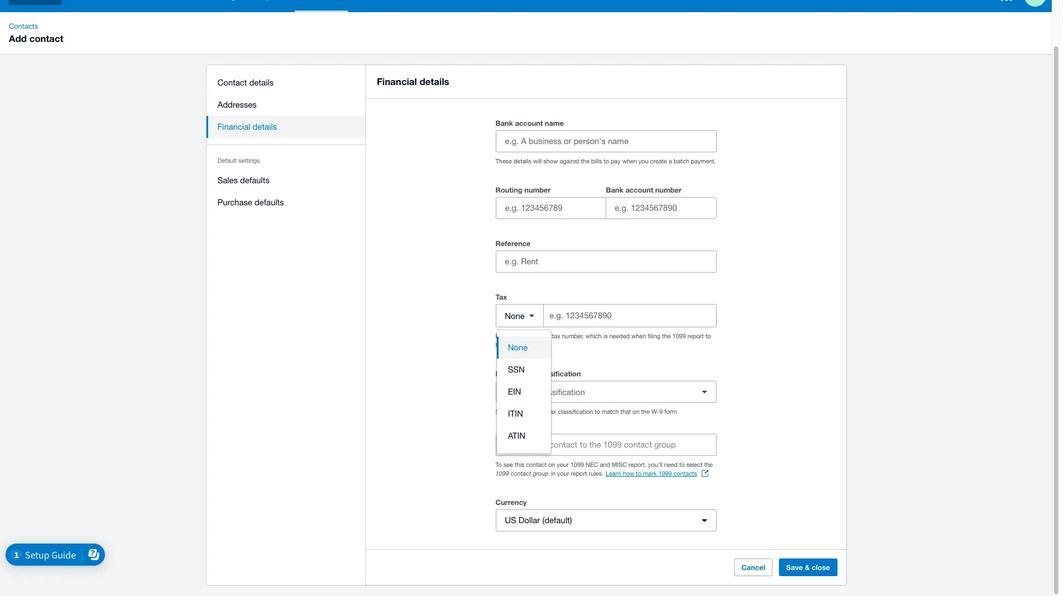 Task type: locate. For each thing, give the bounding box(es) containing it.
add down contacts link
[[9, 33, 27, 44]]

see
[[504, 462, 514, 469]]

1099 up misc
[[604, 440, 622, 450]]

0 vertical spatial this
[[534, 440, 548, 450]]

defaults down sales defaults button
[[254, 198, 284, 207]]

when inside enter your contact's tax number, which is needed when filing the 1099 report to the irs.
[[632, 333, 647, 340]]

this
[[534, 440, 548, 450], [515, 462, 525, 469]]

the right select
[[705, 462, 713, 469]]

default
[[217, 157, 237, 164]]

enter
[[496, 333, 510, 340]]

1 vertical spatial this
[[515, 462, 525, 469]]

report inside enter your contact's tax number, which is needed when filing the 1099 report to the irs.
[[688, 333, 704, 340]]

0 horizontal spatial a
[[531, 388, 535, 397]]

menu
[[206, 65, 366, 220]]

contact down contacts link
[[29, 33, 63, 44]]

bank
[[496, 119, 514, 128], [606, 186, 624, 195]]

your up irs. at the bottom left of the page
[[512, 333, 524, 340]]

0 vertical spatial bank
[[496, 119, 514, 128]]

group
[[496, 183, 717, 219], [497, 330, 551, 454]]

a
[[669, 158, 673, 165], [531, 388, 535, 397]]

this right see
[[515, 462, 525, 469]]

ssn
[[508, 365, 525, 375]]

1 vertical spatial a
[[531, 388, 535, 397]]

contact right see
[[527, 462, 547, 469]]

classification left 'match' in the right bottom of the page
[[558, 409, 594, 416]]

purchase defaults
[[217, 198, 284, 207]]

0 vertical spatial financial details
[[377, 76, 450, 87]]

federal
[[528, 409, 547, 416]]

us dollar (default)
[[505, 516, 572, 526]]

group containing none
[[497, 330, 551, 454]]

financial details
[[377, 76, 450, 87], [217, 122, 277, 132]]

when left filing
[[632, 333, 647, 340]]

0 horizontal spatial on
[[549, 462, 556, 469]]

your left nec
[[557, 462, 569, 469]]

default settings
[[217, 157, 260, 164]]

1 horizontal spatial add
[[517, 440, 532, 450]]

group up need
[[655, 440, 676, 450]]

addresses button
[[206, 94, 366, 116]]

when left you
[[623, 158, 637, 165]]

report,
[[629, 462, 647, 469]]

1 horizontal spatial bank
[[606, 186, 624, 195]]

none for none button
[[508, 343, 528, 353]]

account left name
[[516, 119, 543, 128]]

report down nec
[[571, 471, 588, 477]]

on
[[633, 409, 640, 416], [549, 462, 556, 469]]

a left 'batch'
[[669, 158, 673, 165]]

account up bank account number "field"
[[626, 186, 654, 195]]

0 vertical spatial financial
[[377, 76, 417, 87]]

2 vertical spatial your
[[558, 471, 570, 477]]

financial details button
[[206, 116, 366, 138]]

contact inside contacts add contact
[[29, 33, 63, 44]]

number up bank account number "field"
[[656, 186, 682, 195]]

1 vertical spatial on
[[549, 462, 556, 469]]

to down report,
[[636, 471, 642, 477]]

reference group
[[496, 237, 717, 273]]

tax
[[552, 333, 561, 340], [524, 370, 534, 379], [548, 409, 557, 416]]

this right atin
[[534, 440, 548, 450]]

1 vertical spatial add
[[517, 440, 532, 450]]

0 vertical spatial group
[[496, 183, 717, 219]]

classification
[[536, 370, 581, 379], [538, 388, 585, 397], [558, 409, 594, 416]]

save & close button
[[780, 559, 838, 577]]

0 horizontal spatial add
[[9, 33, 27, 44]]

0 horizontal spatial financial
[[217, 122, 250, 132]]

create
[[651, 158, 668, 165]]

the
[[581, 158, 590, 165], [663, 333, 671, 340], [496, 342, 505, 349], [518, 409, 526, 416], [642, 409, 650, 416], [590, 440, 602, 450], [705, 462, 713, 469]]

0 horizontal spatial report
[[571, 471, 588, 477]]

your right in
[[558, 471, 570, 477]]

1 vertical spatial when
[[632, 333, 647, 340]]

currency
[[496, 498, 527, 507]]

bank down pay
[[606, 186, 624, 195]]

group inside to see this contact on your 1099 nec and misc report, you'll need to select the 1099 contact group in your report rules. learn how to mark 1099 contacts
[[533, 470, 549, 477]]

how
[[623, 471, 635, 477]]

none inside popup button
[[505, 311, 525, 321]]

is
[[604, 333, 608, 340]]

show
[[544, 158, 558, 165]]

batch
[[674, 158, 690, 165]]

contact
[[29, 33, 63, 44], [550, 440, 578, 450], [625, 440, 653, 450], [527, 462, 547, 469], [511, 470, 532, 477]]

specify the federal tax classification to match that on the w-9 form
[[496, 409, 678, 416]]

add this contact to the 1099 contact group
[[517, 440, 676, 450]]

settings
[[238, 157, 260, 164]]

1 horizontal spatial report
[[688, 333, 704, 340]]

nec
[[586, 462, 599, 469]]

1 vertical spatial group
[[533, 470, 549, 477]]

2 vertical spatial classification
[[558, 409, 594, 416]]

1 horizontal spatial financial
[[377, 76, 417, 87]]

0 vertical spatial account
[[516, 119, 543, 128]]

defaults down settings at the left of page
[[240, 176, 269, 185]]

Routing number field
[[497, 198, 606, 219]]

tax inside enter your contact's tax number, which is needed when filing the 1099 report to the irs.
[[552, 333, 561, 340]]

0 vertical spatial tax
[[552, 333, 561, 340]]

1 vertical spatial defaults
[[254, 198, 284, 207]]

group left in
[[533, 470, 549, 477]]

on up in
[[549, 462, 556, 469]]

0 vertical spatial report
[[688, 333, 704, 340]]

1 horizontal spatial on
[[633, 409, 640, 416]]

1 horizontal spatial a
[[669, 158, 673, 165]]

classification down federal tax classification
[[538, 388, 585, 397]]

on right that
[[633, 409, 640, 416]]

0 horizontal spatial account
[[516, 119, 543, 128]]

0 horizontal spatial bank
[[496, 119, 514, 128]]

1099
[[673, 333, 686, 340], [604, 440, 622, 450], [571, 462, 584, 469], [496, 470, 509, 477], [659, 471, 672, 477]]

1 vertical spatial group
[[497, 330, 551, 454]]

none
[[505, 311, 525, 321], [508, 343, 528, 353]]

learn
[[606, 471, 622, 477]]

learn how to mark 1099 contacts link
[[606, 470, 709, 479]]

bank for bank account name
[[496, 119, 514, 128]]

Tax text field
[[549, 306, 716, 327]]

1 vertical spatial tax
[[524, 370, 534, 379]]

ein
[[508, 387, 522, 397]]

a right select
[[531, 388, 535, 397]]

to
[[604, 158, 610, 165], [706, 333, 711, 340], [595, 409, 601, 416], [580, 440, 588, 450], [680, 462, 685, 469], [636, 471, 642, 477]]

routing number
[[496, 186, 551, 195]]

1099 down need
[[659, 471, 672, 477]]

classification inside 'popup button'
[[538, 388, 585, 397]]

1 vertical spatial bank
[[606, 186, 624, 195]]

0 vertical spatial none
[[505, 311, 525, 321]]

number
[[525, 186, 551, 195], [656, 186, 682, 195]]

1 vertical spatial financial details
[[217, 122, 277, 132]]

tax right federal
[[548, 409, 557, 416]]

name
[[545, 119, 564, 128]]

classification up select a classification
[[536, 370, 581, 379]]

1099 right filing
[[673, 333, 686, 340]]

report
[[688, 333, 704, 340], [571, 471, 588, 477]]

number up routing number field
[[525, 186, 551, 195]]

us
[[505, 516, 517, 526]]

save
[[787, 564, 804, 572]]

none inside button
[[508, 343, 528, 353]]

enter your contact's tax number, which is needed when filing the 1099 report to the irs.
[[496, 333, 711, 349]]

needed
[[610, 333, 630, 340]]

1 vertical spatial none
[[508, 343, 528, 353]]

0 vertical spatial add
[[9, 33, 27, 44]]

1 horizontal spatial number
[[656, 186, 682, 195]]

your
[[512, 333, 524, 340], [557, 462, 569, 469], [558, 471, 570, 477]]

report right filing
[[688, 333, 704, 340]]

navigation
[[68, 0, 881, 12]]

1 horizontal spatial account
[[626, 186, 654, 195]]

2 vertical spatial tax
[[548, 409, 557, 416]]

none down enter
[[508, 343, 528, 353]]

tax up 'ein' button
[[524, 370, 534, 379]]

to inside enter your contact's tax number, which is needed when filing the 1099 report to the irs.
[[706, 333, 711, 340]]

report inside to see this contact on your 1099 nec and misc report, you'll need to select the 1099 contact group in your report rules. learn how to mark 1099 contacts
[[571, 471, 588, 477]]

the left federal
[[518, 409, 526, 416]]

1 vertical spatial financial
[[217, 122, 250, 132]]

0 horizontal spatial group
[[533, 470, 549, 477]]

add down itin button
[[517, 440, 532, 450]]

1 vertical spatial report
[[571, 471, 588, 477]]

financial
[[377, 76, 417, 87], [217, 122, 250, 132]]

to right filing
[[706, 333, 711, 340]]

contacts link
[[4, 21, 42, 32]]

bank for bank account number
[[606, 186, 624, 195]]

1 vertical spatial classification
[[538, 388, 585, 397]]

0 vertical spatial defaults
[[240, 176, 269, 185]]

0 horizontal spatial number
[[525, 186, 551, 195]]

to up nec
[[580, 440, 588, 450]]

specify
[[496, 409, 516, 416]]

list box
[[497, 330, 551, 454]]

form
[[665, 409, 678, 416]]

tax left number,
[[552, 333, 561, 340]]

0 horizontal spatial this
[[515, 462, 525, 469]]

1 horizontal spatial group
[[655, 440, 676, 450]]

0 vertical spatial your
[[512, 333, 524, 340]]

sales
[[217, 176, 238, 185]]

account
[[516, 119, 543, 128], [626, 186, 654, 195]]

these details will show against the bills to pay when you create a batch payment.
[[496, 158, 717, 165]]

bank up these
[[496, 119, 514, 128]]

contact details
[[217, 78, 273, 87]]

none down tax
[[505, 311, 525, 321]]

0 horizontal spatial financial details
[[217, 122, 277, 132]]

the right filing
[[663, 333, 671, 340]]

number,
[[562, 333, 584, 340]]

0 vertical spatial classification
[[536, 370, 581, 379]]

when
[[623, 158, 637, 165], [632, 333, 647, 340]]

details
[[420, 76, 450, 87], [249, 78, 273, 87], [253, 122, 277, 132], [514, 158, 532, 165]]

atin button
[[497, 425, 551, 448]]

itin
[[508, 409, 523, 419]]

1 vertical spatial account
[[626, 186, 654, 195]]

reference
[[496, 239, 531, 248]]

financial details inside button
[[217, 122, 277, 132]]



Task type: describe. For each thing, give the bounding box(es) containing it.
0 vertical spatial group
[[655, 440, 676, 450]]

financial inside button
[[217, 122, 250, 132]]

rules.
[[589, 471, 604, 477]]

9
[[660, 409, 663, 416]]

will
[[534, 158, 542, 165]]

your inside enter your contact's tax number, which is needed when filing the 1099 report to the irs.
[[512, 333, 524, 340]]

federal
[[496, 370, 522, 379]]

ssn button
[[497, 359, 551, 381]]

purchase
[[217, 198, 252, 207]]

ein button
[[497, 381, 551, 403]]

1 vertical spatial your
[[557, 462, 569, 469]]

defaults for sales defaults
[[240, 176, 269, 185]]

match
[[602, 409, 619, 416]]

you
[[639, 158, 649, 165]]

cancel button
[[735, 559, 773, 577]]

the up nec
[[590, 440, 602, 450]]

the left bills
[[581, 158, 590, 165]]

menu containing contact details
[[206, 65, 366, 220]]

and
[[600, 462, 611, 469]]

routing
[[496, 186, 523, 195]]

account for number
[[626, 186, 654, 195]]

tax for tax
[[552, 333, 561, 340]]

save & close
[[787, 564, 831, 572]]

0 vertical spatial when
[[623, 158, 637, 165]]

Bank account number field
[[606, 198, 716, 219]]

dollar
[[519, 516, 540, 526]]

contact up report,
[[625, 440, 653, 450]]

against
[[560, 158, 580, 165]]

1 horizontal spatial financial details
[[377, 76, 450, 87]]

the inside to see this contact on your 1099 nec and misc report, you'll need to select the 1099 contact group in your report rules. learn how to mark 1099 contacts
[[705, 462, 713, 469]]

bank account name
[[496, 119, 564, 128]]

to left pay
[[604, 158, 610, 165]]

atin
[[508, 432, 526, 441]]

contact down see
[[511, 470, 532, 477]]

contacts
[[674, 471, 698, 477]]

cancel
[[742, 564, 766, 572]]

you'll
[[649, 462, 663, 469]]

misc
[[612, 462, 627, 469]]

1099 inside enter your contact's tax number, which is needed when filing the 1099 report to the irs.
[[673, 333, 686, 340]]

irs.
[[506, 342, 518, 349]]

to
[[496, 462, 502, 469]]

0 vertical spatial a
[[669, 158, 673, 165]]

1 horizontal spatial this
[[534, 440, 548, 450]]

group containing routing number
[[496, 183, 717, 219]]

pay
[[611, 158, 621, 165]]

1099 left nec
[[571, 462, 584, 469]]

svg image
[[1002, 0, 1013, 1]]

tax
[[496, 293, 508, 302]]

select
[[687, 462, 703, 469]]

0 vertical spatial on
[[633, 409, 640, 416]]

to left 'match' in the right bottom of the page
[[595, 409, 601, 416]]

add inside contacts add contact
[[9, 33, 27, 44]]

account for name
[[516, 119, 543, 128]]

select
[[505, 388, 529, 397]]

need
[[665, 462, 678, 469]]

defaults for purchase defaults
[[254, 198, 284, 207]]

close
[[812, 564, 831, 572]]

classification for select a classification
[[538, 388, 585, 397]]

Reference field
[[497, 251, 716, 272]]

1 number from the left
[[525, 186, 551, 195]]

contacts add contact
[[9, 22, 63, 44]]

a inside 'popup button'
[[531, 388, 535, 397]]

sales defaults button
[[206, 170, 366, 192]]

contact details button
[[206, 72, 366, 94]]

addresses
[[217, 100, 257, 109]]

w-
[[652, 409, 660, 416]]

none button
[[497, 337, 551, 359]]

federal tax classification
[[496, 370, 581, 379]]

this inside to see this contact on your 1099 nec and misc report, you'll need to select the 1099 contact group in your report rules. learn how to mark 1099 contacts
[[515, 462, 525, 469]]

the left w- in the right bottom of the page
[[642, 409, 650, 416]]

purchase defaults button
[[206, 192, 366, 214]]

classification for federal tax classification
[[536, 370, 581, 379]]

contacts
[[9, 22, 38, 30]]

on inside to see this contact on your 1099 nec and misc report, you'll need to select the 1099 contact group in your report rules. learn how to mark 1099 contacts
[[549, 462, 556, 469]]

the down enter
[[496, 342, 505, 349]]

tax for federal tax classification
[[548, 409, 557, 416]]

none for none popup button
[[505, 311, 525, 321]]

1099 down to
[[496, 470, 509, 477]]

sales defaults
[[217, 176, 269, 185]]

that
[[621, 409, 631, 416]]

filing
[[648, 333, 661, 340]]

itin button
[[497, 403, 551, 425]]

2 number from the left
[[656, 186, 682, 195]]

bills
[[592, 158, 602, 165]]

select a classification button
[[496, 381, 717, 403]]

&
[[806, 564, 810, 572]]

payment.
[[691, 158, 717, 165]]

contact up in
[[550, 440, 578, 450]]

in
[[551, 471, 556, 477]]

these
[[496, 158, 512, 165]]

mark
[[644, 471, 657, 477]]

which
[[586, 333, 602, 340]]

contact's
[[526, 333, 551, 340]]

to up contacts
[[680, 462, 685, 469]]

Bank account name field
[[497, 131, 716, 152]]

to see this contact on your 1099 nec and misc report, you'll need to select the 1099 contact group in your report rules. learn how to mark 1099 contacts
[[496, 462, 713, 477]]

select a classification
[[505, 388, 585, 397]]

contact
[[217, 78, 247, 87]]

list box containing none
[[497, 330, 551, 454]]

bank account number
[[606, 186, 682, 195]]

(default)
[[543, 516, 572, 526]]

none button
[[497, 305, 544, 327]]



Task type: vqa. For each thing, say whether or not it's contained in the screenshot.
BANNER containing TS
no



